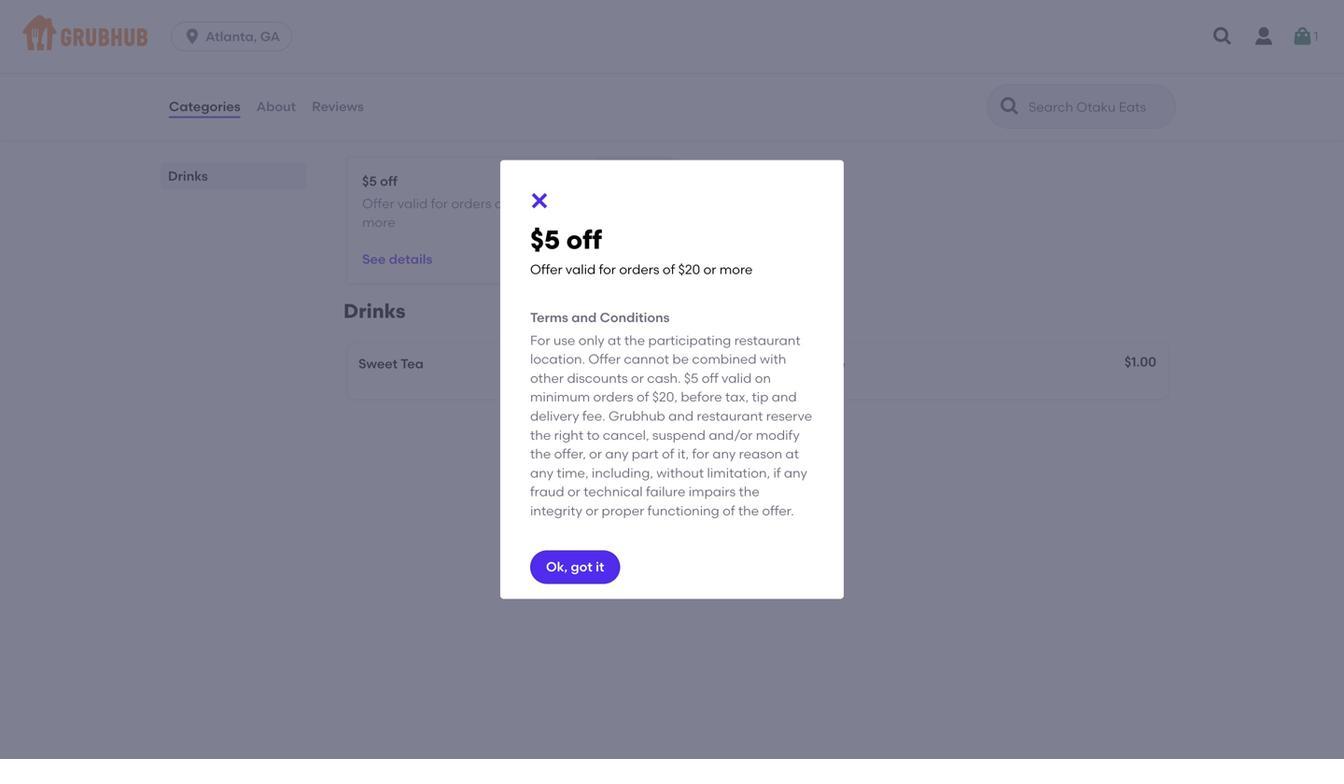 Task type: locate. For each thing, give the bounding box(es) containing it.
1 vertical spatial orders
[[619, 261, 660, 277]]

1 horizontal spatial $5
[[530, 224, 560, 256]]

if
[[773, 465, 781, 481]]

restaurant up the and/or
[[697, 408, 763, 424]]

part
[[632, 446, 659, 462]]

2 horizontal spatial offer
[[589, 351, 621, 367]]

2 horizontal spatial off
[[702, 370, 719, 386]]

for
[[431, 195, 448, 211], [599, 261, 616, 277], [692, 446, 709, 462]]

main navigation navigation
[[0, 0, 1344, 73]]

$5 left promo image on the top
[[530, 224, 560, 256]]

svg image inside atlanta, ga button
[[183, 27, 202, 46]]

1 horizontal spatial off
[[566, 224, 602, 256]]

0 horizontal spatial $1.00
[[707, 354, 739, 370]]

ok,
[[546, 559, 568, 575]]

offer up discounts on the left of the page
[[589, 351, 621, 367]]

0 horizontal spatial off
[[380, 173, 398, 189]]

0 vertical spatial offer
[[362, 195, 395, 211]]

$1.00
[[707, 354, 739, 370], [1125, 354, 1157, 370]]

1 vertical spatial valid
[[566, 261, 596, 277]]

$5 up see
[[362, 173, 377, 189]]

svg image
[[1212, 25, 1234, 48], [1292, 25, 1314, 48], [183, 27, 202, 46], [528, 190, 551, 212]]

more up see
[[362, 214, 396, 230]]

more
[[362, 214, 396, 230], [720, 261, 753, 277]]

2 vertical spatial orders
[[593, 389, 634, 405]]

at down modify at the right bottom
[[786, 446, 799, 462]]

see details button
[[362, 243, 433, 276]]

drinks
[[168, 168, 208, 184], [344, 299, 406, 323]]

reviews button
[[311, 73, 365, 140]]

valid up terms
[[566, 261, 596, 277]]

0 horizontal spatial $20
[[510, 195, 532, 211]]

offer up see
[[362, 195, 395, 211]]

at right only
[[608, 332, 621, 348]]

lemonade
[[777, 356, 845, 371]]

of
[[495, 195, 507, 211], [663, 261, 675, 277], [637, 389, 649, 405], [662, 446, 675, 462], [723, 503, 735, 519]]

2 horizontal spatial for
[[692, 446, 709, 462]]

and up only
[[572, 310, 597, 326]]

1 horizontal spatial and
[[669, 408, 694, 424]]

1 horizontal spatial valid
[[566, 261, 596, 277]]

2 horizontal spatial valid
[[722, 370, 752, 386]]

2 $1.00 from the left
[[1125, 354, 1157, 370]]

drinks down see
[[344, 299, 406, 323]]

$5 up "before"
[[684, 370, 699, 386]]

for up details
[[431, 195, 448, 211]]

1 horizontal spatial $1.00
[[1125, 354, 1157, 370]]

0 horizontal spatial for
[[431, 195, 448, 211]]

including,
[[592, 465, 653, 481]]

0 horizontal spatial more
[[362, 214, 396, 230]]

0 vertical spatial and
[[572, 310, 597, 326]]

0 horizontal spatial and
[[572, 310, 597, 326]]

orders inside terms and conditions for use only at the participating restaurant location. offer cannot be combined with other discounts or cash. $5 off valid on minimum orders of $20, before tax, tip and delivery fee. grubhub and restaurant reserve the right to cancel, suspend and/or modify the offer, or any part of it, for any reason at any time, including, without limitation, if any fraud or technical failure impairs the integrity or proper functioning of the offer.
[[593, 389, 634, 405]]

the
[[625, 332, 645, 348], [530, 427, 551, 443], [530, 446, 551, 462], [739, 484, 760, 500], [738, 503, 759, 519]]

about
[[256, 98, 296, 114]]

valid
[[398, 195, 428, 211], [566, 261, 596, 277], [722, 370, 752, 386]]

with
[[760, 351, 787, 367]]

1 vertical spatial and
[[772, 389, 797, 405]]

terms
[[530, 310, 568, 326]]

suspend
[[653, 427, 706, 443]]

cancel,
[[603, 427, 649, 443]]

1 horizontal spatial drinks
[[344, 299, 406, 323]]

for right the it, on the bottom right
[[692, 446, 709, 462]]

1 vertical spatial for
[[599, 261, 616, 277]]

the down limitation,
[[739, 484, 760, 500]]

Search Otaku Eats search field
[[1027, 98, 1170, 116]]

0 horizontal spatial valid
[[398, 195, 428, 211]]

off inside terms and conditions for use only at the participating restaurant location. offer cannot be combined with other discounts or cash. $5 off valid on minimum orders of $20, before tax, tip and delivery fee. grubhub and restaurant reserve the right to cancel, suspend and/or modify the offer, or any part of it, for any reason at any time, including, without limitation, if any fraud or technical failure impairs the integrity or proper functioning of the offer.
[[702, 370, 719, 386]]

$1.00 for lemonade
[[1125, 354, 1157, 370]]

functioning
[[648, 503, 720, 519]]

1 horizontal spatial more
[[720, 261, 753, 277]]

0 vertical spatial $5
[[362, 173, 377, 189]]

offer up terms
[[530, 261, 563, 277]]

off up terms
[[566, 224, 602, 256]]

1 horizontal spatial $20
[[678, 261, 700, 277]]

be
[[673, 351, 689, 367]]

0 vertical spatial valid
[[398, 195, 428, 211]]

or
[[536, 195, 548, 211], [704, 261, 717, 277], [631, 370, 644, 386], [589, 446, 602, 462], [568, 484, 581, 500], [586, 503, 599, 519]]

off up "before"
[[702, 370, 719, 386]]

restaurant up the with
[[734, 332, 801, 348]]

other
[[530, 370, 564, 386]]

any right if
[[784, 465, 808, 481]]

it
[[596, 559, 604, 575]]

$5
[[362, 173, 377, 189], [530, 224, 560, 256], [684, 370, 699, 386]]

1 vertical spatial more
[[720, 261, 753, 277]]

2 vertical spatial for
[[692, 446, 709, 462]]

0 vertical spatial drinks
[[168, 168, 208, 184]]

before
[[681, 389, 722, 405]]

tip
[[752, 389, 769, 405]]

1 $1.00 from the left
[[707, 354, 739, 370]]

any
[[605, 446, 629, 462], [713, 446, 736, 462], [530, 465, 554, 481], [784, 465, 808, 481]]

restaurant
[[734, 332, 801, 348], [697, 408, 763, 424]]

2 vertical spatial $5
[[684, 370, 699, 386]]

for down promo image on the top
[[599, 261, 616, 277]]

2 vertical spatial off
[[702, 370, 719, 386]]

orders
[[451, 195, 492, 211], [619, 261, 660, 277], [593, 389, 634, 405]]

reserve
[[766, 408, 812, 424]]

off up see details
[[380, 173, 398, 189]]

1 vertical spatial at
[[786, 446, 799, 462]]

2 vertical spatial offer
[[589, 351, 621, 367]]

0 horizontal spatial at
[[608, 332, 621, 348]]

offer
[[362, 195, 395, 211], [530, 261, 563, 277], [589, 351, 621, 367]]

ok, got it
[[546, 559, 604, 575]]

off
[[380, 173, 398, 189], [566, 224, 602, 256], [702, 370, 719, 386]]

the down delivery
[[530, 427, 551, 443]]

valid up tax,
[[722, 370, 752, 386]]

for
[[530, 332, 550, 348]]

the up cannot
[[625, 332, 645, 348]]

and/or
[[709, 427, 753, 443]]

1 vertical spatial offer
[[530, 261, 563, 277]]

2 vertical spatial valid
[[722, 370, 752, 386]]

and
[[572, 310, 597, 326], [772, 389, 797, 405], [669, 408, 694, 424]]

$5 off offer valid for orders of $20 or more up conditions
[[530, 224, 753, 277]]

0 vertical spatial off
[[380, 173, 398, 189]]

or down time,
[[568, 484, 581, 500]]

on
[[755, 370, 771, 386]]

2 horizontal spatial $5
[[684, 370, 699, 386]]

$20,
[[652, 389, 678, 405]]

or down to
[[589, 446, 602, 462]]

atlanta,
[[206, 28, 257, 44]]

drinks down categories button
[[168, 168, 208, 184]]

to
[[587, 427, 600, 443]]

offer inside terms and conditions for use only at the participating restaurant location. offer cannot be combined with other discounts or cash. $5 off valid on minimum orders of $20, before tax, tip and delivery fee. grubhub and restaurant reserve the right to cancel, suspend and/or modify the offer, or any part of it, for any reason at any time, including, without limitation, if any fraud or technical failure impairs the integrity or proper functioning of the offer.
[[589, 351, 621, 367]]

and up suspend
[[669, 408, 694, 424]]

combined
[[692, 351, 757, 367]]

at
[[608, 332, 621, 348], [786, 446, 799, 462]]

valid up details
[[398, 195, 428, 211]]

$5 off offer valid for orders of $20 or more
[[362, 173, 548, 230], [530, 224, 753, 277]]

1 horizontal spatial for
[[599, 261, 616, 277]]

more up 'participating'
[[720, 261, 753, 277]]

search icon image
[[999, 95, 1021, 118]]

$20
[[510, 195, 532, 211], [678, 261, 700, 277]]

1 vertical spatial off
[[566, 224, 602, 256]]

sweet
[[359, 356, 398, 371]]

without
[[657, 465, 704, 481]]

0 vertical spatial for
[[431, 195, 448, 211]]

1 horizontal spatial at
[[786, 446, 799, 462]]

0 horizontal spatial drinks
[[168, 168, 208, 184]]

only
[[579, 332, 605, 348]]

2 horizontal spatial and
[[772, 389, 797, 405]]

1 vertical spatial $5
[[530, 224, 560, 256]]

and up the reserve
[[772, 389, 797, 405]]



Task type: vqa. For each thing, say whether or not it's contained in the screenshot.
and to the left
yes



Task type: describe. For each thing, give the bounding box(es) containing it.
failure
[[646, 484, 686, 500]]

proper
[[602, 503, 644, 519]]

modify
[[756, 427, 800, 443]]

or down technical
[[586, 503, 599, 519]]

technical
[[584, 484, 643, 500]]

or left promo image on the top
[[536, 195, 548, 211]]

1 horizontal spatial offer
[[530, 261, 563, 277]]

any up "including,"
[[605, 446, 629, 462]]

0 vertical spatial orders
[[451, 195, 492, 211]]

$5 off offer valid for orders of $20 or more up details
[[362, 173, 548, 230]]

conditions
[[600, 310, 670, 326]]

0 vertical spatial more
[[362, 214, 396, 230]]

svg image inside 1 button
[[1292, 25, 1314, 48]]

got
[[571, 559, 593, 575]]

or up 'participating'
[[704, 261, 717, 277]]

any down the and/or
[[713, 446, 736, 462]]

impairs
[[689, 484, 736, 500]]

the left "offer,"
[[530, 446, 551, 462]]

right
[[554, 427, 584, 443]]

ga
[[260, 28, 280, 44]]

about button
[[256, 73, 297, 140]]

any up fraud
[[530, 465, 554, 481]]

atlanta, ga button
[[171, 21, 300, 51]]

1 vertical spatial drinks
[[344, 299, 406, 323]]

ok, got it button
[[530, 550, 620, 584]]

for inside terms and conditions for use only at the participating restaurant location. offer cannot be combined with other discounts or cash. $5 off valid on minimum orders of $20, before tax, tip and delivery fee. grubhub and restaurant reserve the right to cancel, suspend and/or modify the offer, or any part of it, for any reason at any time, including, without limitation, if any fraud or technical failure impairs the integrity or proper functioning of the offer.
[[692, 446, 709, 462]]

tea
[[401, 356, 424, 371]]

the left offer.
[[738, 503, 759, 519]]

0 horizontal spatial $5
[[362, 173, 377, 189]]

cash.
[[647, 370, 681, 386]]

offer,
[[554, 446, 586, 462]]

0 vertical spatial restaurant
[[734, 332, 801, 348]]

1 vertical spatial $20
[[678, 261, 700, 277]]

terms and conditions for use only at the participating restaurant location. offer cannot be combined with other discounts or cash. $5 off valid on minimum orders of $20, before tax, tip and delivery fee. grubhub and restaurant reserve the right to cancel, suspend and/or modify the offer, or any part of it, for any reason at any time, including, without limitation, if any fraud or technical failure impairs the integrity or proper functioning of the offer.
[[530, 310, 812, 519]]

offer.
[[762, 503, 794, 519]]

reason
[[739, 446, 783, 462]]

it,
[[678, 446, 689, 462]]

$1.00 for sweet tea
[[707, 354, 739, 370]]

0 horizontal spatial offer
[[362, 195, 395, 211]]

limitation,
[[707, 465, 770, 481]]

0 vertical spatial at
[[608, 332, 621, 348]]

0 vertical spatial $20
[[510, 195, 532, 211]]

see details
[[362, 251, 433, 267]]

sweet tea
[[359, 356, 424, 371]]

delivery
[[530, 408, 579, 424]]

reviews
[[312, 98, 364, 114]]

fraud
[[530, 484, 564, 500]]

integrity
[[530, 503, 583, 519]]

use
[[554, 332, 575, 348]]

minimum
[[530, 389, 590, 405]]

participating
[[648, 332, 731, 348]]

discounts
[[567, 370, 628, 386]]

cannot
[[624, 351, 669, 367]]

valid inside terms and conditions for use only at the participating restaurant location. offer cannot be combined with other discounts or cash. $5 off valid on minimum orders of $20, before tax, tip and delivery fee. grubhub and restaurant reserve the right to cancel, suspend and/or modify the offer, or any part of it, for any reason at any time, including, without limitation, if any fraud or technical failure impairs the integrity or proper functioning of the offer.
[[722, 370, 752, 386]]

2 vertical spatial and
[[669, 408, 694, 424]]

1 button
[[1292, 20, 1319, 53]]

or down cannot
[[631, 370, 644, 386]]

fee.
[[583, 408, 606, 424]]

1
[[1314, 28, 1319, 44]]

see
[[362, 251, 386, 267]]

$5 inside terms and conditions for use only at the participating restaurant location. offer cannot be combined with other discounts or cash. $5 off valid on minimum orders of $20, before tax, tip and delivery fee. grubhub and restaurant reserve the right to cancel, suspend and/or modify the offer, or any part of it, for any reason at any time, including, without limitation, if any fraud or technical failure impairs the integrity or proper functioning of the offer.
[[684, 370, 699, 386]]

promo image
[[587, 187, 655, 255]]

location.
[[530, 351, 585, 367]]

details
[[389, 251, 433, 267]]

1 vertical spatial restaurant
[[697, 408, 763, 424]]

categories
[[169, 98, 241, 114]]

categories button
[[168, 73, 242, 140]]

atlanta, ga
[[206, 28, 280, 44]]

time,
[[557, 465, 589, 481]]

grubhub
[[609, 408, 665, 424]]

tax,
[[725, 389, 749, 405]]



